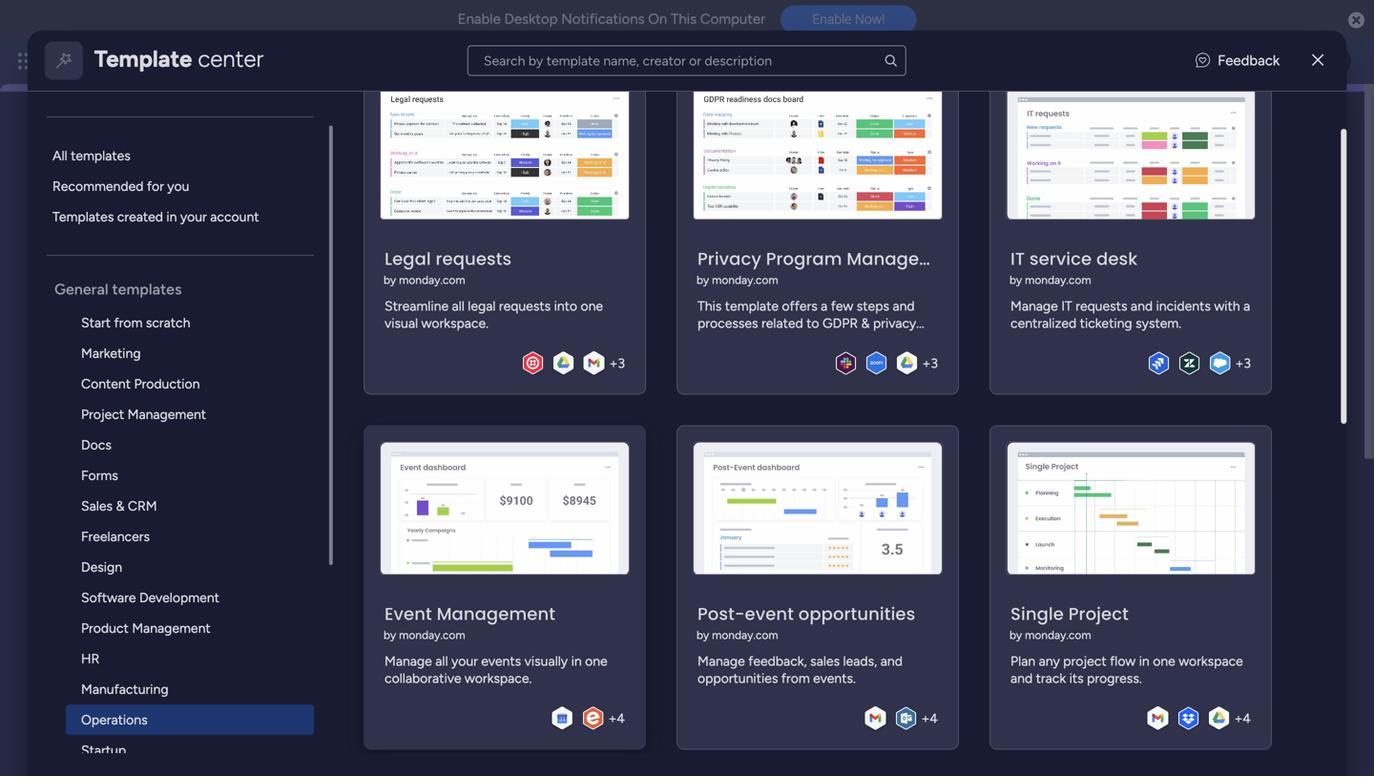 Task type: locate. For each thing, give the bounding box(es) containing it.
processes
[[698, 315, 758, 331]]

projects,
[[290, 329, 343, 345]]

your right "of"
[[410, 309, 437, 325]]

1 horizontal spatial your
[[410, 309, 437, 325]]

2 3 from the left
[[931, 355, 938, 371]]

work management templates element
[[47, 307, 329, 776]]

in
[[166, 209, 177, 225], [472, 309, 483, 325], [571, 653, 582, 669], [1139, 653, 1150, 669]]

0 vertical spatial you
[[167, 178, 189, 194]]

3 for it service desk
[[1244, 355, 1251, 371]]

templates down achieve
[[407, 394, 467, 410]]

one
[[581, 298, 603, 314], [486, 309, 509, 325], [585, 653, 608, 669], [1153, 653, 1176, 669]]

this up processes
[[698, 298, 722, 314]]

explore work management templates
[[244, 394, 467, 410]]

monday.com up any
[[1025, 628, 1091, 642]]

enable
[[458, 10, 501, 28], [812, 11, 852, 27]]

monday.com inside event management by monday.com
[[399, 628, 465, 642]]

monday.com down service
[[1025, 273, 1091, 287]]

manufacturing
[[81, 681, 168, 697]]

manage inside manage all your events visually in one collaborative workspace.
[[384, 653, 432, 669]]

None search field
[[468, 45, 907, 76]]

your inside manage all your events visually in one collaborative workspace.
[[451, 653, 478, 669]]

management inside dropdown button
[[480, 499, 581, 520]]

streamline all legal requests into one visual workspace.
[[384, 298, 603, 331]]

management inside button
[[325, 394, 403, 410]]

legal
[[468, 298, 496, 314]]

1 4 from the left
[[617, 710, 625, 726]]

one right into
[[581, 298, 603, 314]]

monday inside manage and run all aspects of your work in one unified place. from everyday tasks, to advanced projects, and processes, monday work management allows you to connect the dots, work smarter, and achieve shared goals.
[[439, 329, 487, 345]]

management down "production"
[[127, 406, 206, 422]]

0 vertical spatial with
[[1214, 298, 1240, 314]]

0 horizontal spatial you
[[167, 178, 189, 194]]

invite
[[1105, 149, 1143, 168]]

track
[[1036, 670, 1066, 686]]

monday up the "shared"
[[439, 329, 487, 345]]

2 horizontal spatial + 3
[[1236, 355, 1251, 371]]

getting started with work management button
[[206, 472, 1159, 548]]

software
[[81, 589, 136, 606]]

tasks,
[[686, 309, 720, 325]]

4 for post-event opportunities
[[930, 710, 938, 726]]

by inside legal requests by monday.com
[[384, 273, 396, 287]]

it left service
[[1011, 247, 1025, 271]]

monday.com
[[399, 273, 465, 287], [712, 273, 778, 287], [1025, 273, 1091, 287], [399, 628, 465, 642], [712, 628, 778, 642], [1025, 628, 1091, 642]]

and
[[893, 298, 915, 314], [1131, 298, 1153, 314], [280, 309, 302, 325], [346, 329, 368, 345], [370, 349, 392, 365], [881, 653, 903, 669], [1011, 670, 1033, 686]]

1 horizontal spatial you
[[645, 329, 667, 345]]

workspace.
[[421, 315, 489, 331], [465, 670, 532, 686]]

one right the flow
[[1153, 653, 1176, 669]]

for
[[147, 178, 164, 194]]

your left events
[[451, 653, 478, 669]]

management for project
[[127, 406, 206, 422]]

monday.com up streamline
[[399, 273, 465, 287]]

development
[[139, 589, 219, 606]]

templates up the "recommended"
[[71, 147, 130, 164]]

3 3 from the left
[[1244, 355, 1251, 371]]

compliance.
[[698, 332, 769, 348]]

0 horizontal spatial a
[[821, 298, 828, 314]]

1 + 3 from the left
[[609, 355, 625, 371]]

desktop
[[504, 10, 558, 28]]

monday.com down privacy
[[712, 273, 778, 287]]

search everything image
[[1208, 52, 1227, 71]]

enable now! button
[[781, 5, 917, 34]]

progress.
[[1087, 670, 1142, 686]]

general templates
[[54, 280, 182, 298]]

welcome to work management
[[268, 139, 525, 189]]

manage feedback, sales leads, and opportunities from events.
[[698, 653, 903, 686]]

all up collaborative
[[435, 653, 448, 669]]

0 horizontal spatial it
[[1011, 247, 1025, 271]]

it up centralized on the right of the page
[[1061, 298, 1072, 314]]

0 vertical spatial from
[[114, 315, 142, 331]]

one right visually
[[585, 653, 608, 669]]

you right for
[[167, 178, 189, 194]]

0 horizontal spatial 4
[[617, 710, 625, 726]]

one inside manage and run all aspects of your work in one unified place. from everyday tasks, to advanced projects, and processes, monday work management allows you to connect the dots, work smarter, and achieve shared goals.
[[486, 309, 509, 325]]

privacy
[[873, 315, 916, 331]]

0 horizontal spatial your
[[180, 209, 207, 225]]

management inside event management by monday.com
[[437, 602, 555, 626]]

to inside "this template offers a few steps and processes related to gdpr & privacy compliance."
[[806, 315, 819, 331]]

enable now!
[[812, 11, 885, 27]]

opportunities up leads,
[[798, 602, 915, 626]]

all right run
[[328, 309, 341, 325]]

requests
[[436, 247, 512, 271], [499, 298, 551, 314], [1076, 298, 1128, 314]]

sales
[[810, 653, 840, 669]]

1 3 from the left
[[618, 355, 625, 371]]

requests up ticketing
[[1076, 298, 1128, 314]]

1 vertical spatial workspace.
[[465, 670, 532, 686]]

0 horizontal spatial 3
[[618, 355, 625, 371]]

all inside manage all your events visually in one collaborative workspace.
[[435, 653, 448, 669]]

management for product
[[132, 620, 210, 636]]

2 a from the left
[[1244, 298, 1250, 314]]

2 + 4 from the left
[[921, 710, 938, 726]]

1 a from the left
[[821, 298, 828, 314]]

1 vertical spatial monday
[[439, 329, 487, 345]]

and inside "this template offers a few steps and processes related to gdpr & privacy compliance."
[[893, 298, 915, 314]]

templates inside heading
[[112, 280, 182, 298]]

to
[[336, 139, 351, 157], [723, 309, 736, 325], [806, 315, 819, 331], [670, 329, 683, 345]]

1 vertical spatial this
[[698, 298, 722, 314]]

1 enable from the left
[[458, 10, 501, 28]]

desk
[[1097, 247, 1138, 271]]

2 horizontal spatial + 4
[[1235, 710, 1251, 726]]

2 horizontal spatial 3
[[1244, 355, 1251, 371]]

gdpr
[[823, 315, 858, 331]]

in inside explore element
[[166, 209, 177, 225]]

one inside manage all your events visually in one collaborative workspace.
[[585, 653, 608, 669]]

1 vertical spatial your
[[410, 309, 437, 325]]

0 vertical spatial templates
[[71, 147, 130, 164]]

content production
[[81, 376, 200, 392]]

of
[[394, 309, 407, 325]]

1 horizontal spatial 4
[[930, 710, 938, 726]]

0 vertical spatial opportunities
[[798, 602, 915, 626]]

0 vertical spatial workspace.
[[421, 315, 489, 331]]

3 + 3 from the left
[[1236, 355, 1251, 371]]

enable left the desktop
[[458, 10, 501, 28]]

one left unified
[[486, 309, 509, 325]]

you inside manage and run all aspects of your work in one unified place. from everyday tasks, to advanced projects, and processes, monday work management allows you to connect the dots, work smarter, and achieve shared goals.
[[645, 329, 667, 345]]

manage inside manage it requests and incidents with a centralized ticketing system.
[[1011, 298, 1058, 314]]

leads,
[[843, 653, 877, 669]]

1 horizontal spatial all
[[435, 653, 448, 669]]

in inside manage and run all aspects of your work in one unified place. from everyday tasks, to advanced projects, and processes, monday work management allows you to connect the dots, work smarter, and achieve shared goals.
[[472, 309, 483, 325]]

with right incidents at the top of the page
[[1214, 298, 1240, 314]]

management down development
[[132, 620, 210, 636]]

all inside streamline all legal requests into one visual workspace.
[[452, 298, 464, 314]]

+ for single project
[[1235, 710, 1243, 726]]

all for legal
[[452, 298, 464, 314]]

by inside event management by monday.com
[[384, 628, 396, 642]]

1 horizontal spatial from
[[781, 670, 810, 686]]

v2 user feedback image
[[1196, 50, 1210, 71]]

project inside single project by monday.com
[[1069, 602, 1129, 626]]

workspace. inside manage all your events visually in one collaborative workspace.
[[465, 670, 532, 686]]

in right visually
[[571, 653, 582, 669]]

0 horizontal spatial with
[[400, 499, 434, 520]]

and right leads,
[[881, 653, 903, 669]]

0 horizontal spatial all
[[328, 309, 341, 325]]

monday.com inside post-event opportunities by monday.com
[[712, 628, 778, 642]]

templates inside button
[[407, 394, 467, 410]]

getting
[[278, 499, 337, 520]]

0 vertical spatial your
[[180, 209, 207, 225]]

templates for general templates
[[112, 280, 182, 298]]

work inside welcome to work management
[[268, 152, 336, 189]]

+ 4
[[608, 710, 625, 726], [921, 710, 938, 726], [1235, 710, 1251, 726]]

work management product
[[283, 258, 491, 278]]

post-event opportunities by monday.com
[[697, 602, 915, 642]]

0 vertical spatial monday
[[85, 50, 150, 72]]

project
[[81, 406, 124, 422], [1069, 602, 1129, 626]]

project up the project
[[1069, 602, 1129, 626]]

operations
[[81, 712, 147, 728]]

all
[[452, 298, 464, 314], [328, 309, 341, 325], [435, 653, 448, 669]]

events.
[[813, 670, 856, 686]]

work inside button
[[292, 394, 321, 410]]

in up the "shared"
[[472, 309, 483, 325]]

requests up legal
[[436, 247, 512, 271]]

explore element
[[47, 140, 329, 232]]

1 vertical spatial &
[[116, 498, 124, 514]]

management inside welcome to work management
[[343, 152, 525, 189]]

a inside "this template offers a few steps and processes related to gdpr & privacy compliance."
[[821, 298, 828, 314]]

2 horizontal spatial your
[[451, 653, 478, 669]]

+ 3 for it service desk
[[1236, 355, 1251, 371]]

manage down post-
[[698, 653, 745, 669]]

1 vertical spatial project
[[1069, 602, 1129, 626]]

advanced
[[229, 329, 287, 345]]

all left legal
[[452, 298, 464, 314]]

service
[[1030, 247, 1092, 271]]

management inside manage and run all aspects of your work in one unified place. from everyday tasks, to advanced projects, and processes, monday work management allows you to connect the dots, work smarter, and achieve shared goals.
[[522, 329, 601, 345]]

1 horizontal spatial 3
[[931, 355, 938, 371]]

& down steps
[[861, 315, 870, 331]]

1 horizontal spatial + 3
[[922, 355, 938, 371]]

0 horizontal spatial from
[[114, 315, 142, 331]]

1 horizontal spatial monday
[[439, 329, 487, 345]]

from inside work management templates element
[[114, 315, 142, 331]]

one inside 'plan any project flow in one workspace and track its progress.'
[[1153, 653, 1176, 669]]

to up compliance.
[[723, 309, 736, 325]]

2 + 3 from the left
[[922, 355, 938, 371]]

+ 3 for privacy program management
[[922, 355, 938, 371]]

1 horizontal spatial &
[[861, 315, 870, 331]]

0 vertical spatial project
[[81, 406, 124, 422]]

john smith image
[[1321, 46, 1352, 76]]

manage inside the manage feedback, sales leads, and opportunities from events.
[[698, 653, 745, 669]]

enable inside button
[[812, 11, 852, 27]]

feedback,
[[748, 653, 807, 669]]

2 vertical spatial your
[[451, 653, 478, 669]]

1 horizontal spatial it
[[1061, 298, 1072, 314]]

&
[[861, 315, 870, 331], [116, 498, 124, 514]]

from
[[114, 315, 142, 331], [781, 670, 810, 686]]

0 horizontal spatial &
[[116, 498, 124, 514]]

0 vertical spatial &
[[861, 315, 870, 331]]

and up system.
[[1131, 298, 1153, 314]]

manage it requests and incidents with a centralized ticketing system.
[[1011, 298, 1250, 331]]

collaborative
[[384, 670, 461, 686]]

0 horizontal spatial enable
[[458, 10, 501, 28]]

by
[[384, 273, 396, 287], [697, 273, 709, 287], [1010, 273, 1022, 287], [384, 628, 396, 642], [697, 628, 709, 642], [1010, 628, 1022, 642]]

project inside work management templates element
[[81, 406, 124, 422]]

0 vertical spatial it
[[1011, 247, 1025, 271]]

requests inside streamline all legal requests into one visual workspace.
[[499, 298, 551, 314]]

2 vertical spatial templates
[[407, 394, 467, 410]]

management up steps
[[847, 247, 966, 271]]

1 vertical spatial templates
[[112, 280, 182, 298]]

you down everyday
[[645, 329, 667, 345]]

opportunities down feedback,
[[698, 670, 778, 686]]

monday.com inside privacy program management by monday.com
[[712, 273, 778, 287]]

by down privacy
[[697, 273, 709, 287]]

by up plan
[[1010, 628, 1022, 642]]

0 horizontal spatial opportunities
[[698, 670, 778, 686]]

1 vertical spatial you
[[645, 329, 667, 345]]

0 horizontal spatial + 3
[[609, 355, 625, 371]]

opportunities
[[798, 602, 915, 626], [698, 670, 778, 686]]

manage and run all aspects of your work in one unified place. from everyday tasks, to advanced projects, and processes, monday work management allows you to connect the dots, work smarter, and achieve shared goals.
[[229, 309, 736, 365]]

a left few
[[821, 298, 828, 314]]

to right 'welcome'
[[336, 139, 351, 157]]

workspace. down legal
[[421, 315, 489, 331]]

this inside "this template offers a few steps and processes related to gdpr & privacy compliance."
[[698, 298, 722, 314]]

it
[[1011, 247, 1025, 271], [1061, 298, 1072, 314]]

to inside welcome to work management
[[336, 139, 351, 157]]

manage up the advanced
[[229, 309, 277, 325]]

2 enable from the left
[[812, 11, 852, 27]]

your inside manage and run all aspects of your work in one unified place. from everyday tasks, to advanced projects, and processes, monday work management allows you to connect the dots, work smarter, and achieve shared goals.
[[410, 309, 437, 325]]

the
[[229, 349, 249, 365]]

0 horizontal spatial + 4
[[608, 710, 625, 726]]

1 horizontal spatial enable
[[812, 11, 852, 27]]

requests left into
[[499, 298, 551, 314]]

search image
[[884, 53, 899, 68]]

select product image
[[17, 52, 36, 71]]

in right created
[[166, 209, 177, 225]]

+ 4 for event management
[[608, 710, 625, 726]]

1 vertical spatial with
[[400, 499, 434, 520]]

requests inside manage it requests and incidents with a centralized ticketing system.
[[1076, 298, 1128, 314]]

this right the on
[[671, 10, 697, 28]]

1 vertical spatial from
[[781, 670, 810, 686]]

streamline
[[384, 298, 449, 314]]

any
[[1039, 653, 1060, 669]]

enable left now!
[[812, 11, 852, 27]]

1 horizontal spatial + 4
[[921, 710, 938, 726]]

docs
[[81, 437, 111, 453]]

invite button
[[1062, 139, 1160, 178]]

+ 4 for post-event opportunities
[[921, 710, 938, 726]]

3 4 from the left
[[1243, 710, 1251, 726]]

workspace. inside streamline all legal requests into one visual workspace.
[[421, 315, 489, 331]]

opportunities inside the manage feedback, sales leads, and opportunities from events.
[[698, 670, 778, 686]]

by up centralized on the right of the page
[[1010, 273, 1022, 287]]

3
[[618, 355, 625, 371], [931, 355, 938, 371], [1244, 355, 1251, 371]]

workspace. down events
[[465, 670, 532, 686]]

1 vertical spatial opportunities
[[698, 670, 778, 686]]

goals.
[[488, 349, 522, 365]]

1 vertical spatial it
[[1061, 298, 1072, 314]]

achieve
[[395, 349, 441, 365]]

from down feedback,
[[781, 670, 810, 686]]

product management
[[81, 620, 210, 636]]

feedback
[[1218, 52, 1280, 69]]

from inside the manage feedback, sales leads, and opportunities from events.
[[781, 670, 810, 686]]

single
[[1011, 602, 1064, 626]]

product
[[430, 258, 491, 278]]

in right the flow
[[1139, 653, 1150, 669]]

dapulse close image
[[1349, 11, 1365, 31]]

system.
[[1136, 315, 1182, 331]]

manage up collaborative
[[384, 653, 432, 669]]

templates up start from scratch
[[112, 280, 182, 298]]

notifications
[[561, 10, 645, 28]]

1 horizontal spatial a
[[1244, 298, 1250, 314]]

manage up centralized on the right of the page
[[1011, 298, 1058, 314]]

and inside manage it requests and incidents with a centralized ticketing system.
[[1131, 298, 1153, 314]]

0 horizontal spatial project
[[81, 406, 124, 422]]

by down post-
[[697, 628, 709, 642]]

recommended for you
[[52, 178, 189, 194]]

your left account
[[180, 209, 207, 225]]

a right incidents at the top of the page
[[1244, 298, 1250, 314]]

2 horizontal spatial all
[[452, 298, 464, 314]]

2 4 from the left
[[930, 710, 938, 726]]

by down event
[[384, 628, 396, 642]]

templates inside explore element
[[71, 147, 130, 164]]

management
[[193, 50, 297, 72], [343, 152, 525, 189], [324, 258, 425, 278], [522, 329, 601, 345], [325, 394, 403, 410], [480, 499, 581, 520]]

with right the started
[[400, 499, 434, 520]]

project down content
[[81, 406, 124, 422]]

by down legal on the top left
[[384, 273, 396, 287]]

monday
[[85, 50, 150, 72], [439, 329, 487, 345]]

general templates heading
[[54, 279, 329, 300]]

2 horizontal spatial 4
[[1243, 710, 1251, 726]]

& left "crm"
[[116, 498, 124, 514]]

1 horizontal spatial with
[[1214, 298, 1240, 314]]

crm
[[128, 498, 157, 514]]

1 + 4 from the left
[[608, 710, 625, 726]]

to down offers
[[806, 315, 819, 331]]

sales & crm
[[81, 498, 157, 514]]

project
[[1063, 653, 1107, 669]]

monday right select product icon
[[85, 50, 150, 72]]

1 horizontal spatial opportunities
[[798, 602, 915, 626]]

and up 'privacy' at the right of page
[[893, 298, 915, 314]]

1 horizontal spatial project
[[1069, 602, 1129, 626]]

from right start
[[114, 315, 142, 331]]

and down plan
[[1011, 670, 1033, 686]]

monday.com down post-
[[712, 628, 778, 642]]

freelancers
[[81, 528, 150, 545]]

management up events
[[437, 602, 555, 626]]

a
[[821, 298, 828, 314], [1244, 298, 1250, 314]]

monday.com down event
[[399, 628, 465, 642]]



Task type: vqa. For each thing, say whether or not it's contained in the screenshot.
My work
no



Task type: describe. For each thing, give the bounding box(es) containing it.
and down 'aspects'
[[346, 329, 368, 345]]

0 horizontal spatial monday
[[85, 50, 150, 72]]

management inside privacy program management by monday.com
[[847, 247, 966, 271]]

with inside dropdown button
[[400, 499, 434, 520]]

templates for all templates
[[71, 147, 130, 164]]

event
[[384, 602, 432, 626]]

in inside manage all your events visually in one collaborative workspace.
[[571, 653, 582, 669]]

by inside single project by monday.com
[[1010, 628, 1022, 642]]

template
[[725, 298, 779, 314]]

all templates
[[52, 147, 130, 164]]

single project by monday.com
[[1010, 602, 1129, 642]]

into
[[554, 298, 577, 314]]

+ for it service desk
[[1236, 355, 1244, 371]]

started
[[341, 499, 396, 520]]

in inside 'plan any project flow in one workspace and track its progress.'
[[1139, 653, 1150, 669]]

and inside the manage feedback, sales leads, and opportunities from events.
[[881, 653, 903, 669]]

management for event
[[437, 602, 555, 626]]

incidents
[[1156, 298, 1211, 314]]

4 for event management
[[617, 710, 625, 726]]

enable for enable desktop notifications on this computer
[[458, 10, 501, 28]]

opportunities inside post-event opportunities by monday.com
[[798, 602, 915, 626]]

startup
[[81, 742, 126, 758]]

+ for privacy program management
[[922, 355, 931, 371]]

+ for legal requests
[[609, 355, 618, 371]]

it inside manage it requests and incidents with a centralized ticketing system.
[[1061, 298, 1072, 314]]

connect
[[686, 329, 736, 345]]

legal requests by monday.com
[[384, 247, 512, 287]]

shared
[[444, 349, 484, 365]]

3 for privacy program management
[[931, 355, 938, 371]]

getting started with work management
[[278, 499, 581, 520]]

now!
[[855, 11, 885, 27]]

visually
[[524, 653, 568, 669]]

account
[[210, 209, 259, 225]]

legal
[[384, 247, 431, 271]]

enable for enable now!
[[812, 11, 852, 27]]

your inside explore element
[[180, 209, 207, 225]]

program
[[766, 247, 842, 271]]

manage for event
[[384, 653, 432, 669]]

event
[[745, 602, 794, 626]]

monday.com inside single project by monday.com
[[1025, 628, 1091, 642]]

start
[[81, 315, 111, 331]]

computer
[[700, 10, 766, 28]]

you inside explore element
[[167, 178, 189, 194]]

one inside streamline all legal requests into one visual workspace.
[[581, 298, 603, 314]]

scratch
[[146, 315, 190, 331]]

templates
[[52, 209, 114, 225]]

workspace
[[1179, 653, 1243, 669]]

steps
[[857, 298, 889, 314]]

3 for legal requests
[[618, 355, 625, 371]]

manage all your events visually in one collaborative workspace.
[[384, 653, 608, 686]]

related
[[761, 315, 803, 331]]

explore work management templates button
[[229, 387, 482, 417]]

to down everyday
[[670, 329, 683, 345]]

dots,
[[252, 349, 282, 365]]

all for event
[[435, 653, 448, 669]]

this template offers a few steps and processes related to gdpr & privacy compliance.
[[698, 298, 916, 348]]

center
[[198, 45, 264, 73]]

privacy
[[698, 247, 761, 271]]

help image
[[1250, 52, 1269, 71]]

monday work management
[[85, 50, 297, 72]]

run
[[305, 309, 325, 325]]

monday.com inside legal requests by monday.com
[[399, 273, 465, 287]]

few
[[831, 298, 853, 314]]

privacy program management by monday.com
[[697, 247, 966, 287]]

it service desk by monday.com
[[1010, 247, 1138, 287]]

and inside 'plan any project flow in one workspace and track its progress.'
[[1011, 670, 1033, 686]]

manage for post-
[[698, 653, 745, 669]]

a inside manage it requests and incidents with a centralized ticketing system.
[[1244, 298, 1250, 314]]

all
[[52, 147, 67, 164]]

visual
[[384, 315, 418, 331]]

software development
[[81, 589, 219, 606]]

by inside post-event opportunities by monday.com
[[697, 628, 709, 642]]

& inside work management templates element
[[116, 498, 124, 514]]

with inside manage it requests and incidents with a centralized ticketing system.
[[1214, 298, 1240, 314]]

ticketing
[[1080, 315, 1132, 331]]

marketing
[[81, 345, 141, 361]]

3 + 4 from the left
[[1235, 710, 1251, 726]]

recommended
[[52, 178, 143, 194]]

& inside "this template offers a few steps and processes related to gdpr & privacy compliance."
[[861, 315, 870, 331]]

its
[[1069, 670, 1084, 686]]

processes,
[[372, 329, 435, 345]]

project management
[[81, 406, 206, 422]]

flow
[[1110, 653, 1136, 669]]

close image
[[1313, 53, 1324, 67]]

plan any project flow in one workspace and track its progress.
[[1011, 653, 1243, 686]]

forms
[[81, 467, 118, 483]]

template
[[94, 45, 192, 73]]

general templates list box
[[47, 92, 333, 776]]

0 vertical spatial this
[[671, 10, 697, 28]]

allows
[[605, 329, 641, 345]]

event management by monday.com
[[384, 602, 555, 642]]

requests inside legal requests by monday.com
[[436, 247, 512, 271]]

all inside manage and run all aspects of your work in one unified place. from everyday tasks, to advanced projects, and processes, monday work management allows you to connect the dots, work smarter, and achieve shared goals.
[[328, 309, 341, 325]]

Search by template name, creator or description search field
[[468, 45, 907, 76]]

unified
[[512, 309, 553, 325]]

manage inside manage and run all aspects of your work in one unified place. from everyday tasks, to advanced projects, and processes, monday work management allows you to connect the dots, work smarter, and achieve shared goals.
[[229, 309, 277, 325]]

by inside privacy program management by monday.com
[[697, 273, 709, 287]]

start from scratch
[[81, 315, 190, 331]]

+ 3 for legal requests
[[609, 355, 625, 371]]

production
[[134, 376, 200, 392]]

explore
[[244, 394, 289, 410]]

centralized
[[1011, 315, 1077, 331]]

hr
[[81, 650, 99, 667]]

enable desktop notifications on this computer
[[458, 10, 766, 28]]

general
[[54, 280, 108, 298]]

by inside it service desk by monday.com
[[1010, 273, 1022, 287]]

sales
[[81, 498, 112, 514]]

created
[[117, 209, 163, 225]]

product
[[81, 620, 128, 636]]

offers
[[782, 298, 818, 314]]

everyday
[[629, 309, 683, 325]]

feedback link
[[1196, 50, 1280, 71]]

template center
[[94, 45, 264, 73]]

monday.com inside it service desk by monday.com
[[1025, 273, 1091, 287]]

and down processes, at the left top
[[370, 349, 392, 365]]

from
[[595, 309, 625, 325]]

it inside it service desk by monday.com
[[1011, 247, 1025, 271]]

welcome
[[268, 139, 332, 157]]

work inside dropdown button
[[438, 499, 475, 520]]

manage for it
[[1011, 298, 1058, 314]]

and left run
[[280, 309, 302, 325]]

on
[[648, 10, 667, 28]]



